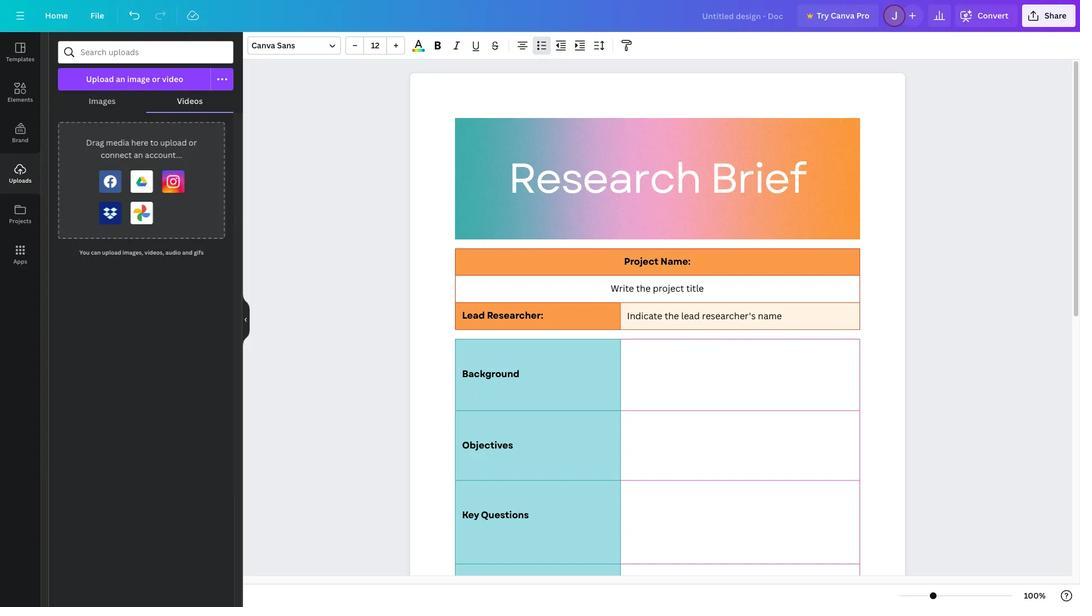 Task type: locate. For each thing, give the bounding box(es) containing it.
canva right try
[[831, 10, 855, 21]]

gifs
[[194, 249, 204, 257]]

elements
[[7, 96, 33, 104]]

0 horizontal spatial upload
[[102, 249, 121, 257]]

share button
[[1023, 5, 1076, 27]]

color range image
[[413, 49, 425, 52]]

canva
[[831, 10, 855, 21], [252, 40, 275, 51]]

side panel tab list
[[0, 32, 41, 275]]

1 vertical spatial an
[[134, 150, 143, 160]]

group
[[346, 37, 405, 55]]

to
[[150, 137, 158, 148]]

audio
[[166, 249, 181, 257]]

0 horizontal spatial an
[[116, 74, 125, 84]]

research
[[508, 149, 701, 209]]

home link
[[36, 5, 77, 27]]

sans
[[277, 40, 295, 51]]

videos
[[177, 96, 203, 106]]

1 vertical spatial canva
[[252, 40, 275, 51]]

1 horizontal spatial an
[[134, 150, 143, 160]]

projects button
[[0, 194, 41, 235]]

an inside drag media here to upload or connect an account...
[[134, 150, 143, 160]]

an left image
[[116, 74, 125, 84]]

or left video
[[152, 74, 160, 84]]

0 vertical spatial upload
[[160, 137, 187, 148]]

0 vertical spatial or
[[152, 74, 160, 84]]

upload
[[160, 137, 187, 148], [102, 249, 121, 257]]

1 vertical spatial upload
[[102, 249, 121, 257]]

images button
[[58, 91, 146, 112]]

home
[[45, 10, 68, 21]]

upload inside drag media here to upload or connect an account...
[[160, 137, 187, 148]]

canva left sans
[[252, 40, 275, 51]]

research brief
[[508, 149, 806, 209]]

Search uploads search field
[[80, 42, 226, 63]]

share
[[1045, 10, 1067, 21]]

1 horizontal spatial upload
[[160, 137, 187, 148]]

canva inside button
[[831, 10, 855, 21]]

uploads
[[9, 177, 32, 185]]

pro
[[857, 10, 870, 21]]

or
[[152, 74, 160, 84], [189, 137, 197, 148]]

0 horizontal spatial canva
[[252, 40, 275, 51]]

an down here
[[134, 150, 143, 160]]

media
[[106, 137, 129, 148]]

– – number field
[[368, 40, 383, 51]]

upload right can
[[102, 249, 121, 257]]

upload up "account..."
[[160, 137, 187, 148]]

brand button
[[0, 113, 41, 154]]

upload
[[86, 74, 114, 84]]

apps button
[[0, 235, 41, 275]]

brand
[[12, 136, 29, 144]]

image
[[127, 74, 150, 84]]

canva sans button
[[248, 37, 341, 55]]

try
[[817, 10, 829, 21]]

drag media here to upload or connect an account...
[[86, 137, 197, 160]]

1 horizontal spatial canva
[[831, 10, 855, 21]]

you can upload images, videos, audio and gifs
[[79, 249, 204, 257]]

here
[[131, 137, 148, 148]]

or right to
[[189, 137, 197, 148]]

1 vertical spatial or
[[189, 137, 197, 148]]

100% button
[[1017, 588, 1054, 606]]

Research Brief text field
[[410, 73, 905, 608]]

0 vertical spatial an
[[116, 74, 125, 84]]

drag
[[86, 137, 104, 148]]

canva sans
[[252, 40, 295, 51]]

an
[[116, 74, 125, 84], [134, 150, 143, 160]]

images,
[[123, 249, 143, 257]]

main menu bar
[[0, 0, 1081, 32]]

1 horizontal spatial or
[[189, 137, 197, 148]]

0 horizontal spatial or
[[152, 74, 160, 84]]

0 vertical spatial canva
[[831, 10, 855, 21]]

images
[[89, 96, 116, 106]]

100%
[[1025, 591, 1046, 602]]



Task type: describe. For each thing, give the bounding box(es) containing it.
connect
[[101, 150, 132, 160]]

an inside upload an image or video button
[[116, 74, 125, 84]]

projects
[[9, 217, 32, 225]]

file button
[[81, 5, 113, 27]]

templates button
[[0, 32, 41, 73]]

apps
[[13, 258, 27, 266]]

upload an image or video
[[86, 74, 183, 84]]

convert
[[978, 10, 1009, 21]]

upload an image or video button
[[58, 68, 211, 91]]

canva inside dropdown button
[[252, 40, 275, 51]]

or inside drag media here to upload or connect an account...
[[189, 137, 197, 148]]

or inside button
[[152, 74, 160, 84]]

try canva pro button
[[798, 5, 879, 27]]

uploads button
[[0, 154, 41, 194]]

brief
[[710, 149, 806, 209]]

try canva pro
[[817, 10, 870, 21]]

Design title text field
[[694, 5, 794, 27]]

video
[[162, 74, 183, 84]]

videos,
[[145, 249, 164, 257]]

and
[[182, 249, 193, 257]]

videos button
[[146, 91, 234, 112]]

hide image
[[243, 293, 250, 347]]

convert button
[[956, 5, 1018, 27]]

file
[[90, 10, 104, 21]]

templates
[[6, 55, 34, 63]]

can
[[91, 249, 101, 257]]

account...
[[145, 150, 182, 160]]

elements button
[[0, 73, 41, 113]]

you
[[79, 249, 90, 257]]



Task type: vqa. For each thing, say whether or not it's contained in the screenshot.
with within the Customize your video: Tweak the look and feel with your own color scheme, backgrounds. Animate graphics, stickers text for a dynamic feel.
no



